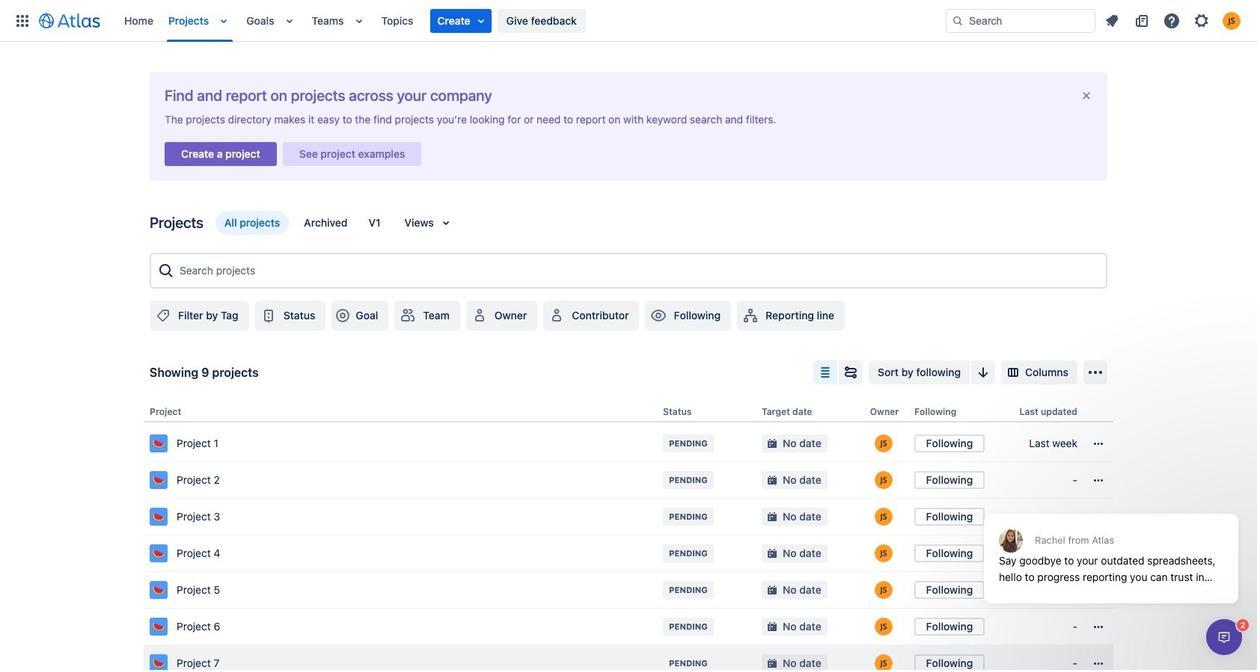 Task type: locate. For each thing, give the bounding box(es) containing it.
banner
[[0, 0, 1258, 42]]

Search projects field
[[175, 258, 1101, 285]]

notifications image
[[1104, 12, 1122, 30]]

list
[[117, 0, 946, 42], [1099, 9, 1249, 33]]

1 horizontal spatial list
[[1099, 9, 1249, 33]]

more options image
[[1087, 364, 1105, 382]]

display as timeline image
[[842, 364, 860, 382]]

0 vertical spatial dialog
[[977, 478, 1247, 616]]

reverse sort order image
[[975, 364, 993, 382]]

switch to... image
[[13, 12, 31, 30]]

search image
[[952, 15, 964, 27]]

dialog
[[977, 478, 1247, 616], [1207, 620, 1243, 656]]

None search field
[[946, 9, 1096, 33]]

list item
[[430, 9, 492, 33]]

help image
[[1164, 12, 1182, 30]]

following image
[[650, 307, 668, 325]]

list item inside top element
[[430, 9, 492, 33]]

top element
[[9, 0, 946, 42]]

0 horizontal spatial list
[[117, 0, 946, 42]]



Task type: vqa. For each thing, say whether or not it's contained in the screenshot.
confluence "icon"
no



Task type: describe. For each thing, give the bounding box(es) containing it.
status image
[[260, 307, 278, 325]]

Search field
[[946, 9, 1096, 33]]

display as list image
[[817, 364, 835, 382]]

settings image
[[1194, 12, 1212, 30]]

search projects image
[[157, 262, 175, 280]]

account image
[[1224, 12, 1242, 30]]

1 vertical spatial dialog
[[1207, 620, 1243, 656]]

close banner image
[[1081, 90, 1093, 102]]

tag image
[[154, 307, 172, 325]]



